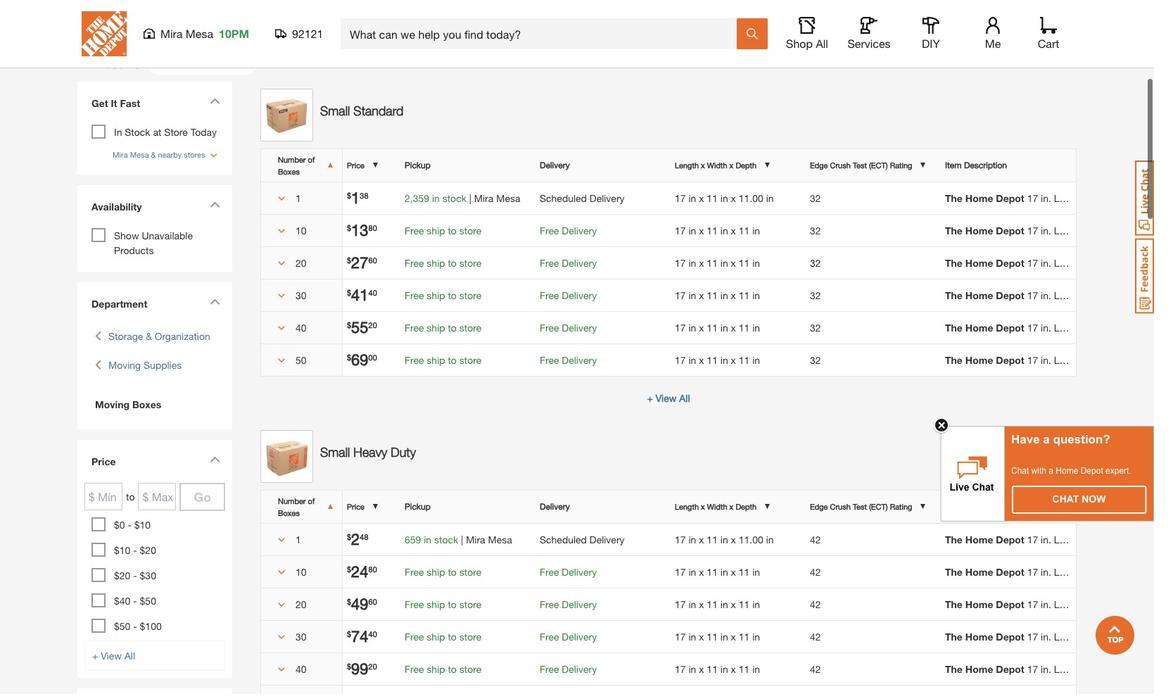 Task type: locate. For each thing, give the bounding box(es) containing it.
8 caret image from the top
[[278, 666, 285, 673]]

- right $0
[[128, 519, 132, 531]]

- left the $30
[[133, 570, 137, 582]]

2 $ from the top
[[347, 223, 351, 232]]

10
[[296, 224, 307, 236], [296, 566, 307, 578]]

0 vertical spatial rating
[[890, 161, 913, 170]]

moving boxes
[[95, 399, 161, 410]]

rating
[[890, 161, 913, 170], [890, 502, 913, 511]]

2 test from the top
[[853, 502, 867, 511]]

1 10 button from the top
[[271, 223, 332, 238]]

1 vertical spatial price
[[92, 456, 116, 468]]

the home depot 17 in. l x 11 in. w x 11 in. d h for 49
[[946, 598, 1155, 610]]

0 vertical spatial 80
[[369, 223, 377, 232]]

edge for 24
[[810, 502, 828, 511]]

l for 13
[[1055, 224, 1060, 236]]

0 vertical spatial +
[[647, 392, 653, 404]]

ship
[[427, 224, 445, 236], [427, 257, 445, 269], [427, 289, 445, 301], [427, 321, 445, 333], [427, 354, 445, 366], [427, 566, 445, 578], [427, 598, 445, 610], [427, 631, 445, 642], [427, 663, 445, 675]]

d for 1
[[1144, 192, 1151, 204]]

0 vertical spatial view
[[656, 392, 677, 404]]

What can we help you find today? search field
[[350, 19, 736, 49]]

2 free delivery from the top
[[540, 257, 597, 269]]

1 caret icon image from the top
[[210, 98, 220, 104]]

w for 69
[[1097, 354, 1107, 366]]

1 the from the top
[[946, 192, 963, 204]]

organization
[[155, 330, 210, 342]]

$ down $ 1 38
[[347, 223, 351, 232]]

1 scheduled delivery from the top
[[540, 192, 625, 204]]

1 vertical spatial 17 in x 11 in x 11.00 in
[[675, 533, 774, 545]]

1 vertical spatial test
[[853, 502, 867, 511]]

60 inside $ 49 60
[[369, 597, 377, 606]]

$ inside $ 27 60
[[347, 255, 351, 264]]

2 17 in x 11 in x 11 in from the top
[[675, 257, 760, 269]]

1 vertical spatial 1 button
[[271, 532, 332, 547]]

the for 69
[[946, 354, 963, 366]]

0 vertical spatial edge crush test (ect) rating
[[810, 161, 913, 170]]

0 horizontal spatial view
[[101, 650, 122, 662]]

$ inside $ 24 80
[[347, 564, 351, 573]]

1 vertical spatial length x width x depth
[[675, 502, 757, 511]]

30 left 41
[[296, 289, 307, 301]]

width for 13
[[707, 161, 728, 170]]

32 for 41
[[810, 289, 821, 301]]

1 $ from the top
[[347, 190, 351, 200]]

caret icon image inside the availability link
[[210, 201, 220, 208]]

0 vertical spatial heavy
[[780, 12, 807, 24]]

2 vertical spatial boxes
[[278, 508, 300, 517]]

free delivery for 74
[[540, 631, 597, 642]]

store for 69
[[460, 354, 482, 366]]

caret icon image inside price "link"
[[210, 456, 220, 463]]

$ inside $ 55 20
[[347, 320, 351, 329]]

to for 99
[[448, 663, 457, 675]]

item
[[946, 159, 962, 170], [946, 501, 962, 512]]

0 vertical spatial number of boxes
[[278, 155, 315, 176]]

9 l from the top
[[1055, 598, 1060, 610]]

$ inside $ 49 60
[[347, 597, 351, 606]]

all
[[816, 37, 829, 50], [680, 392, 690, 404], [124, 650, 135, 662]]

3 caret image from the top
[[278, 325, 285, 332]]

price up price-range-lowerbound telephone field
[[92, 456, 116, 468]]

4 store from the top
[[460, 321, 482, 333]]

of down https://images.thdstatic.com/productimages/4ebf20f6 0ad8 41f2 b403 0a67e7d1bba0/svn/the home depot storage sbx 64_100.jpg
[[308, 155, 315, 164]]

1 vertical spatial edge crush test (ect) rating
[[810, 502, 913, 511]]

the home depot 17 in. l x 11 in. w x 11 in. d s for 27
[[946, 257, 1155, 269]]

10 left 24
[[296, 566, 307, 578]]

$20 up the $30
[[140, 544, 156, 556]]

$50 - $100
[[114, 620, 162, 632]]

$10 - $20
[[114, 544, 156, 556]]

1 button for 1
[[271, 190, 332, 205]]

$ down 13
[[347, 255, 351, 264]]

free delivery for 55
[[540, 321, 597, 333]]

2 vertical spatial caret image
[[278, 569, 285, 576]]

2 edge crush test (ect) rating from the top
[[810, 502, 913, 511]]

0 vertical spatial duty
[[810, 12, 831, 24]]

1 vertical spatial moving
[[95, 399, 130, 410]]

length x width x depth for 24
[[675, 502, 757, 511]]

0 vertical spatial $20
[[140, 544, 156, 556]]

1 vertical spatial + view all
[[92, 650, 135, 662]]

1 vertical spatial heavy
[[354, 445, 388, 459]]

-
[[128, 519, 132, 531], [133, 544, 137, 556], [133, 570, 137, 582], [133, 595, 137, 607], [133, 620, 137, 632]]

3 free delivery from the top
[[540, 289, 597, 301]]

0 vertical spatial edge
[[810, 161, 828, 170]]

1 vertical spatial +
[[92, 650, 98, 662]]

caret icon image inside get it fast link
[[210, 98, 220, 104]]

small inside extra small link
[[122, 12, 146, 24]]

1 horizontal spatial + view all
[[647, 392, 690, 404]]

0 vertical spatial 1 button
[[271, 190, 332, 205]]

ship for 41
[[427, 289, 445, 301]]

11.00 for 13
[[739, 192, 764, 204]]

d for 69
[[1144, 354, 1151, 366]]

60 down $ 13 80
[[369, 255, 377, 264]]

40 inside $ 41 40
[[369, 288, 377, 297]]

1 1 button from the top
[[271, 190, 332, 205]]

pickup up 2,359
[[405, 159, 431, 170]]

mesa
[[186, 27, 213, 40], [130, 150, 149, 159], [497, 192, 521, 204], [488, 533, 512, 545]]

80 down $ 2 48
[[369, 564, 377, 573]]

0 vertical spatial pickup
[[405, 159, 431, 170]]

number of boxes
[[278, 155, 315, 176], [278, 496, 315, 517]]

0 vertical spatial description
[[965, 159, 1008, 170]]

&
[[151, 150, 156, 159], [146, 330, 152, 342]]

2 horizontal spatial all
[[816, 37, 829, 50]]

stock right 659
[[434, 533, 459, 545]]

1 number from the top
[[278, 155, 306, 164]]

2 width from the top
[[707, 502, 728, 511]]

60 for 49
[[369, 597, 377, 606]]

of down https://images.thdstatic.com/productimages/ba15792e 03c1 40e9 8f64 087140b98e51/svn/the home depot storage hdsbx 64_100.jpg
[[308, 496, 315, 505]]

6 32 from the top
[[810, 354, 821, 366]]

20 left 49
[[296, 598, 307, 610]]

1 caret image from the top
[[278, 227, 285, 234]]

0 vertical spatial stock
[[443, 192, 467, 204]]

supplies
[[144, 359, 182, 371]]

stock right 2,359
[[443, 192, 467, 204]]

0 vertical spatial scheduled
[[540, 192, 587, 204]]

$ down 24
[[347, 597, 351, 606]]

40 down $ 49 60
[[369, 629, 377, 638]]

number down https://images.thdstatic.com/productimages/ba15792e 03c1 40e9 8f64 087140b98e51/svn/the home depot storage hdsbx 64_100.jpg
[[278, 496, 306, 505]]

0 vertical spatial 20 button
[[271, 255, 332, 270]]

2 vertical spatial all
[[124, 650, 135, 662]]

1 vertical spatial 40 button
[[271, 661, 332, 676]]

|
[[469, 192, 472, 204], [461, 533, 463, 545]]

$ down 74
[[347, 661, 351, 671]]

the for 24
[[946, 566, 963, 578]]

17 in x 11 in x 11 in
[[675, 224, 760, 236], [675, 257, 760, 269], [675, 289, 760, 301], [675, 321, 760, 333], [675, 354, 760, 366], [675, 566, 760, 578], [675, 598, 760, 610], [675, 631, 760, 642], [675, 663, 760, 675]]

$ left the 38
[[347, 190, 351, 200]]

0 vertical spatial 10
[[296, 224, 307, 236]]

2 the home depot 17 in. l x 11 in. w x 11 in. d h from the top
[[946, 566, 1155, 578]]

0 vertical spatial caret image
[[278, 195, 285, 202]]

small right 'extra'
[[122, 12, 146, 24]]

0 vertical spatial item description
[[946, 159, 1008, 170]]

0 horizontal spatial duty
[[391, 445, 416, 459]]

unavailable
[[142, 230, 193, 242]]

a right with
[[1049, 466, 1054, 476]]

small right size:
[[206, 57, 230, 69]]

0 vertical spatial price
[[347, 161, 365, 170]]

price up 48
[[347, 502, 365, 511]]

0 vertical spatial 30 button
[[271, 288, 332, 302]]

show unavailable products link
[[114, 230, 193, 256]]

boxes down https://images.thdstatic.com/productimages/ba15792e 03c1 40e9 8f64 087140b98e51/svn/the home depot storage hdsbx 64_100.jpg
[[278, 508, 300, 517]]

1 vertical spatial of
[[308, 496, 315, 505]]

1 (ect) from the top
[[869, 161, 888, 170]]

2 30 button from the top
[[271, 629, 332, 644]]

0 vertical spatial 60
[[369, 255, 377, 264]]

depot for 69
[[996, 354, 1025, 366]]

11 $ from the top
[[347, 661, 351, 671]]

duty inside heavy duty 'link'
[[810, 12, 831, 24]]

$ inside $ 74 40
[[347, 629, 351, 638]]

ship for 24
[[427, 566, 445, 578]]

number of boxes down https://images.thdstatic.com/productimages/4ebf20f6 0ad8 41f2 b403 0a67e7d1bba0/svn/the home depot storage sbx 64_100.jpg
[[278, 155, 315, 176]]

1 vertical spatial $50
[[114, 620, 131, 632]]

| for 24
[[461, 533, 463, 545]]

1 vertical spatial caret image
[[278, 292, 285, 299]]

10 button left 13
[[271, 223, 332, 238]]

0 vertical spatial 11.00
[[739, 192, 764, 204]]

0 vertical spatial (ect)
[[869, 161, 888, 170]]

today
[[191, 126, 217, 138]]

6 17 in x 11 in x 11 in from the top
[[675, 566, 760, 578]]

14 results
[[77, 56, 140, 71]]

8 17 in x 11 in x 11 in from the top
[[675, 631, 760, 642]]

1 vertical spatial depth
[[736, 502, 757, 511]]

1 free delivery from the top
[[540, 224, 597, 236]]

40
[[369, 288, 377, 297], [296, 321, 307, 333], [369, 629, 377, 638], [296, 663, 307, 675]]

6 the home depot 17 in. l x 11 in. w x 11 in. d s from the top
[[946, 354, 1155, 366]]

delivery for 27
[[562, 257, 597, 269]]

6 ship from the top
[[427, 566, 445, 578]]

1 vertical spatial description
[[965, 501, 1008, 512]]

store for 74
[[460, 631, 482, 642]]

edge crush test (ect) rating
[[810, 161, 913, 170], [810, 502, 913, 511]]

20 down $ 41 40
[[369, 320, 377, 329]]

7 d from the top
[[1144, 533, 1151, 545]]

0 vertical spatial moving
[[108, 359, 141, 371]]

$40
[[114, 595, 131, 607]]

caret icon image for availability
[[210, 201, 220, 208]]

0 vertical spatial $10
[[134, 519, 151, 531]]

1 horizontal spatial view
[[656, 392, 677, 404]]

1 10 from the top
[[296, 224, 307, 236]]

9 store from the top
[[460, 663, 482, 675]]

20 button left 27
[[271, 255, 332, 270]]

60 down $ 24 80
[[369, 597, 377, 606]]

$ 99 20
[[347, 659, 377, 678]]

home for 13
[[966, 224, 994, 236]]

4 the from the top
[[946, 289, 963, 301]]

of
[[308, 155, 315, 164], [308, 496, 315, 505]]

1 20 button from the top
[[271, 255, 332, 270]]

me button
[[971, 17, 1016, 51]]

2 20 button from the top
[[271, 597, 332, 612]]

boxes down moving supplies "link"
[[132, 399, 161, 410]]

1 17 in x 11 in x 11 in from the top
[[675, 224, 760, 236]]

$ inside $ 41 40
[[347, 288, 351, 297]]

free delivery for 99
[[540, 663, 597, 675]]

$ inside $ 2 48
[[347, 532, 351, 541]]

to for 24
[[448, 566, 457, 578]]

caret image inside 50 button
[[278, 357, 285, 364]]

home for 99
[[966, 663, 994, 675]]

mira down in
[[113, 150, 128, 159]]

2 11.00 from the top
[[739, 533, 764, 545]]

$ 2 48
[[347, 530, 369, 548]]

test for 24
[[853, 502, 867, 511]]

1 vertical spatial 10 button
[[271, 564, 332, 579]]

- left $100
[[133, 620, 137, 632]]

to for 55
[[448, 321, 457, 333]]

60
[[369, 255, 377, 264], [369, 597, 377, 606]]

item for 24
[[946, 501, 962, 512]]

10 l from the top
[[1055, 631, 1060, 642]]

5 ship from the top
[[427, 354, 445, 366]]

$20 up $40 at the left of the page
[[114, 570, 131, 582]]

0 horizontal spatial +
[[92, 650, 98, 662]]

1 horizontal spatial duty
[[810, 12, 831, 24]]

17 in x 11 in x 11 in for 74
[[675, 631, 760, 642]]

4 s from the top
[[1154, 289, 1155, 301]]

20 inside $ 55 20
[[369, 320, 377, 329]]

heavy inside 'link'
[[780, 12, 807, 24]]

results
[[95, 56, 140, 71]]

4 42 from the top
[[810, 631, 821, 642]]

s for 69
[[1154, 354, 1155, 366]]

the for 49
[[946, 598, 963, 610]]

40 left 99
[[296, 663, 307, 675]]

+ view all inside "link"
[[92, 650, 135, 662]]

boxes for 1
[[278, 167, 300, 176]]

2 of from the top
[[308, 496, 315, 505]]

2 17 in x 11 in x 11.00 in from the top
[[675, 533, 774, 545]]

42 for 99
[[810, 663, 821, 675]]

0 vertical spatial of
[[308, 155, 315, 164]]

5 w from the top
[[1097, 321, 1107, 333]]

0 horizontal spatial all
[[124, 650, 135, 662]]

scheduled delivery
[[540, 192, 625, 204], [540, 533, 625, 545]]

$ left 00
[[347, 352, 351, 362]]

1 horizontal spatial all
[[680, 392, 690, 404]]

2 rating from the top
[[890, 502, 913, 511]]

$ down 41
[[347, 320, 351, 329]]

1 vertical spatial number
[[278, 496, 306, 505]]

5 the home depot 17 in. l x 11 in. w x 11 in. d h from the top
[[946, 663, 1155, 675]]

3 the from the top
[[946, 257, 963, 269]]

d for 2
[[1144, 533, 1151, 545]]

2 number of boxes from the top
[[278, 496, 315, 517]]

3 d from the top
[[1144, 257, 1151, 269]]

40 button left 99
[[271, 661, 332, 676]]

11
[[707, 192, 718, 204], [1071, 192, 1082, 204], [1117, 192, 1128, 204], [707, 224, 718, 236], [739, 224, 750, 236], [1071, 224, 1082, 236], [1117, 224, 1128, 236], [707, 257, 718, 269], [739, 257, 750, 269], [1071, 257, 1082, 269], [1117, 257, 1128, 269], [707, 289, 718, 301], [739, 289, 750, 301], [1071, 289, 1082, 301], [1117, 289, 1128, 301], [707, 321, 718, 333], [739, 321, 750, 333], [1071, 321, 1082, 333], [1117, 321, 1128, 333], [707, 354, 718, 366], [739, 354, 750, 366], [1071, 354, 1082, 366], [1117, 354, 1128, 366], [707, 533, 718, 545], [1071, 533, 1082, 545], [1117, 533, 1128, 545], [707, 566, 718, 578], [739, 566, 750, 578], [1071, 566, 1082, 578], [1117, 566, 1128, 578], [707, 598, 718, 610], [739, 598, 750, 610], [1071, 598, 1082, 610], [1117, 598, 1128, 610], [707, 631, 718, 642], [739, 631, 750, 642], [1071, 631, 1082, 642], [1117, 631, 1128, 642], [707, 663, 718, 675], [739, 663, 750, 675], [1071, 663, 1082, 675], [1117, 663, 1128, 675]]

delivery for 74
[[562, 631, 597, 642]]

moving down back caret icon
[[95, 399, 130, 410]]

2 1 button from the top
[[271, 532, 332, 547]]

0 vertical spatial width
[[707, 161, 728, 170]]

free  ship to store for 69
[[405, 354, 482, 366]]

$ 55 20
[[347, 318, 377, 336]]

4 32 from the top
[[810, 289, 821, 301]]

$0 - $10 link
[[114, 519, 151, 531]]

boxes for 2
[[278, 508, 300, 517]]

$ down 2
[[347, 564, 351, 573]]

1 vertical spatial 80
[[369, 564, 377, 573]]

free  ship to store for 27
[[405, 257, 482, 269]]

92121
[[292, 27, 324, 40]]

40 button up 50 button
[[271, 320, 332, 335]]

2 caret image from the top
[[278, 292, 285, 299]]

13
[[351, 221, 369, 239]]

1 vertical spatial item
[[946, 501, 962, 512]]

$ inside $ 1 38
[[347, 190, 351, 200]]

scheduled for 13
[[540, 192, 587, 204]]

moving inside "link"
[[108, 359, 141, 371]]

80 inside $ 24 80
[[369, 564, 377, 573]]

1 l from the top
[[1055, 192, 1060, 204]]

crush
[[830, 161, 851, 170], [830, 502, 851, 511]]

s for 41
[[1154, 289, 1155, 301]]

0 vertical spatial all
[[816, 37, 829, 50]]

1 description from the top
[[965, 159, 1008, 170]]

d
[[1144, 192, 1151, 204], [1144, 224, 1151, 236], [1144, 257, 1151, 269], [1144, 289, 1151, 301], [1144, 321, 1151, 333], [1144, 354, 1151, 366], [1144, 533, 1151, 545], [1144, 566, 1151, 578], [1144, 598, 1151, 610], [1144, 631, 1151, 642], [1144, 663, 1151, 675]]

get it fast link
[[84, 88, 225, 121]]

1 vertical spatial 30 button
[[271, 629, 332, 644]]

2 42 from the top
[[810, 566, 821, 578]]

1 w from the top
[[1097, 192, 1107, 204]]

8 d from the top
[[1144, 566, 1151, 578]]

0 vertical spatial scheduled delivery
[[540, 192, 625, 204]]

1 length from the top
[[675, 161, 699, 170]]

caret image for 27
[[278, 260, 285, 267]]

6 free delivery from the top
[[540, 566, 597, 578]]

$ 41 40
[[347, 286, 377, 304]]

free delivery for 13
[[540, 224, 597, 236]]

price up the 38
[[347, 161, 365, 170]]

1 vertical spatial |
[[461, 533, 463, 545]]

free delivery for 24
[[540, 566, 597, 578]]

price inside "link"
[[92, 456, 116, 468]]

17 in x 11 in x 11 in for 49
[[675, 598, 760, 610]]

scheduled
[[540, 192, 587, 204], [540, 533, 587, 545]]

| right 659
[[461, 533, 463, 545]]

11 d from the top
[[1144, 663, 1151, 675]]

s for 55
[[1154, 321, 1155, 333]]

free delivery
[[540, 224, 597, 236], [540, 257, 597, 269], [540, 289, 597, 301], [540, 321, 597, 333], [540, 354, 597, 366], [540, 566, 597, 578], [540, 598, 597, 610], [540, 631, 597, 642], [540, 663, 597, 675]]

1 s from the top
[[1154, 192, 1155, 204]]

5 17 in x 11 in x 11 in from the top
[[675, 354, 760, 366]]

l for 99
[[1055, 663, 1060, 675]]

6 w from the top
[[1097, 354, 1107, 366]]

0 vertical spatial boxes
[[278, 167, 300, 176]]

1 button left $ 1 38
[[271, 190, 332, 205]]

l for 74
[[1055, 631, 1060, 642]]

1 vertical spatial crush
[[830, 502, 851, 511]]

scheduled delivery for 24
[[540, 533, 625, 545]]

80 inside $ 13 80
[[369, 223, 377, 232]]

- for $0
[[128, 519, 132, 531]]

1 left 2
[[296, 533, 301, 545]]

1 store from the top
[[460, 224, 482, 236]]

h for 24
[[1154, 566, 1155, 578]]

w for 24
[[1097, 566, 1107, 578]]

1
[[351, 188, 360, 207], [296, 192, 301, 204], [296, 533, 301, 545]]

32 for 13
[[810, 224, 821, 236]]

edge crush test (ect) rating for 13
[[810, 161, 913, 170]]

$ inside $ 99 20
[[347, 661, 351, 671]]

small right https://images.thdstatic.com/productimages/ba15792e 03c1 40e9 8f64 087140b98e51/svn/the home depot storage hdsbx 64_100.jpg
[[320, 445, 350, 459]]

2 l from the top
[[1055, 224, 1060, 236]]

5 store from the top
[[460, 354, 482, 366]]

1 the home depot 17 in. l x 11 in. w x 11 in. d h from the top
[[946, 533, 1155, 545]]

boxes down https://images.thdstatic.com/productimages/4ebf20f6 0ad8 41f2 b403 0a67e7d1bba0/svn/the home depot storage sbx 64_100.jpg
[[278, 167, 300, 176]]

1 vertical spatial scheduled delivery
[[540, 533, 625, 545]]

back caret image
[[95, 329, 101, 344]]

small
[[122, 12, 146, 24], [206, 57, 230, 69], [320, 103, 350, 118], [320, 445, 350, 459]]

1 40 button from the top
[[271, 320, 332, 335]]

7 the from the top
[[946, 533, 963, 545]]

the home depot 17 in. l x 11 in. w x 11 in. d s for 1
[[946, 192, 1155, 204]]

caret image for 24
[[278, 569, 285, 576]]

caret image for 1
[[278, 195, 285, 202]]

back caret image
[[95, 358, 101, 372]]

1 button left 2
[[271, 532, 332, 547]]

1 horizontal spatial $10
[[134, 519, 151, 531]]

1 horizontal spatial heavy
[[780, 12, 807, 24]]

30 left 74
[[296, 631, 307, 642]]

rating for 13
[[890, 161, 913, 170]]

description for 13
[[965, 159, 1008, 170]]

4 l from the top
[[1055, 289, 1060, 301]]

stock
[[125, 126, 150, 138]]

1 vertical spatial length
[[675, 502, 699, 511]]

$10 right $0
[[134, 519, 151, 531]]

$ inside $ 69 00
[[347, 352, 351, 362]]

42 for 2
[[810, 533, 821, 545]]

30 button left 41
[[271, 288, 332, 302]]

- up $20 - $30
[[133, 544, 137, 556]]

1 left $ 1 38
[[296, 192, 301, 204]]

3 the home depot 17 in. l x 11 in. w x 11 in. d s from the top
[[946, 257, 1155, 269]]

caret icon image
[[210, 98, 220, 104], [210, 201, 220, 208], [210, 299, 220, 305], [210, 456, 220, 463]]

$10 - $20 link
[[114, 544, 156, 556]]

stores
[[184, 150, 205, 159]]

11.00 for 24
[[739, 533, 764, 545]]

$10 down $0
[[114, 544, 131, 556]]

number down https://images.thdstatic.com/productimages/4ebf20f6 0ad8 41f2 b403 0a67e7d1bba0/svn/the home depot storage sbx 64_100.jpg
[[278, 155, 306, 164]]

17
[[675, 192, 686, 204], [1028, 192, 1039, 204], [675, 224, 686, 236], [1028, 224, 1039, 236], [675, 257, 686, 269], [1028, 257, 1039, 269], [675, 289, 686, 301], [1028, 289, 1039, 301], [675, 321, 686, 333], [1028, 321, 1039, 333], [675, 354, 686, 366], [1028, 354, 1039, 366], [675, 533, 686, 545], [1028, 533, 1039, 545], [675, 566, 686, 578], [1028, 566, 1039, 578], [675, 598, 686, 610], [1028, 598, 1039, 610], [675, 631, 686, 642], [1028, 631, 1039, 642], [675, 663, 686, 675], [1028, 663, 1039, 675]]

0 vertical spatial |
[[469, 192, 472, 204]]

30 button left 74
[[271, 629, 332, 644]]

0 vertical spatial 10 button
[[271, 223, 332, 238]]

1 vertical spatial 20 button
[[271, 597, 332, 612]]

9 the from the top
[[946, 598, 963, 610]]

$ left 48
[[347, 532, 351, 541]]

$50 down the $30
[[140, 595, 156, 607]]

1 80 from the top
[[369, 223, 377, 232]]

3 $ from the top
[[347, 255, 351, 264]]

40 down $ 27 60
[[369, 288, 377, 297]]

delivery
[[540, 159, 570, 170], [590, 192, 625, 204], [562, 224, 597, 236], [562, 257, 597, 269], [562, 289, 597, 301], [562, 321, 597, 333], [562, 354, 597, 366], [540, 501, 570, 512], [590, 533, 625, 545], [562, 566, 597, 578], [562, 598, 597, 610], [562, 631, 597, 642], [562, 663, 597, 675]]

price-range-upperBound telephone field
[[138, 483, 176, 510]]

mira mesa 10pm
[[161, 27, 249, 40]]

1 vertical spatial duty
[[391, 445, 416, 459]]

2 the home depot 17 in. l x 11 in. w x 11 in. d s from the top
[[946, 224, 1155, 236]]

free delivery for 27
[[540, 257, 597, 269]]

caret image for 55
[[278, 325, 285, 332]]

1 vertical spatial width
[[707, 502, 728, 511]]

free  ship to store for 41
[[405, 289, 482, 301]]

99
[[351, 659, 369, 678]]

w for 27
[[1097, 257, 1107, 269]]

8 store from the top
[[460, 631, 482, 642]]

medium link
[[540, 0, 614, 25]]

free  ship to store
[[405, 224, 482, 236], [405, 257, 482, 269], [405, 289, 482, 301], [405, 321, 482, 333], [405, 354, 482, 366], [405, 566, 482, 578], [405, 598, 482, 610], [405, 631, 482, 642], [405, 663, 482, 675]]

d for 55
[[1144, 321, 1151, 333]]

& right storage
[[146, 330, 152, 342]]

0 horizontal spatial $10
[[114, 544, 131, 556]]

$
[[347, 190, 351, 200], [347, 223, 351, 232], [347, 255, 351, 264], [347, 288, 351, 297], [347, 320, 351, 329], [347, 352, 351, 362], [347, 532, 351, 541], [347, 564, 351, 573], [347, 597, 351, 606], [347, 629, 351, 638], [347, 661, 351, 671]]

length
[[675, 161, 699, 170], [675, 502, 699, 511]]

item description for 24
[[946, 501, 1008, 512]]

& left nearby
[[151, 150, 156, 159]]

show
[[114, 230, 139, 242]]

1 vertical spatial pickup
[[405, 501, 431, 512]]

0 vertical spatial 30
[[296, 289, 307, 301]]

5 free delivery from the top
[[540, 354, 597, 366]]

4 d from the top
[[1144, 289, 1151, 301]]

1 caret image from the top
[[278, 195, 285, 202]]

0 vertical spatial number
[[278, 155, 306, 164]]

1 item from the top
[[946, 159, 962, 170]]

10 left 13
[[296, 224, 307, 236]]

10 button left 24
[[271, 564, 332, 579]]

caret image
[[278, 227, 285, 234], [278, 260, 285, 267], [278, 325, 285, 332], [278, 357, 285, 364], [278, 537, 285, 544], [278, 601, 285, 608], [278, 634, 285, 641], [278, 666, 285, 673]]

1 vertical spatial rating
[[890, 502, 913, 511]]

1 the home depot 17 in. l x 11 in. w x 11 in. d s from the top
[[946, 192, 1155, 204]]

| right 2,359
[[469, 192, 472, 204]]

a right have
[[1044, 433, 1050, 446]]

1 vertical spatial item description
[[946, 501, 1008, 512]]

home
[[966, 192, 994, 204], [966, 224, 994, 236], [966, 257, 994, 269], [966, 289, 994, 301], [966, 321, 994, 333], [966, 354, 994, 366], [1056, 466, 1079, 476], [966, 533, 994, 545], [966, 566, 994, 578], [966, 598, 994, 610], [966, 631, 994, 642], [966, 663, 994, 675]]

1 vertical spatial view
[[101, 650, 122, 662]]

- right $40 at the left of the page
[[133, 595, 137, 607]]

moving right back caret icon
[[108, 359, 141, 371]]

l for 24
[[1055, 566, 1060, 578]]

11 the from the top
[[946, 663, 963, 675]]

3 17 in x 11 in x 11 in from the top
[[675, 289, 760, 301]]

$10
[[134, 519, 151, 531], [114, 544, 131, 556]]

+ inside "link"
[[92, 650, 98, 662]]

3 free  ship to store from the top
[[405, 289, 482, 301]]

8 l from the top
[[1055, 566, 1060, 578]]

1 d from the top
[[1144, 192, 1151, 204]]

crush for 24
[[830, 502, 851, 511]]

cart
[[1038, 37, 1060, 50]]

1 vertical spatial &
[[146, 330, 152, 342]]

1 vertical spatial number of boxes
[[278, 496, 315, 517]]

2 scheduled from the top
[[540, 533, 587, 545]]

test for 13
[[853, 161, 867, 170]]

4 ship from the top
[[427, 321, 445, 333]]

the home depot logo image
[[82, 11, 127, 56]]

length x width x depth for 13
[[675, 161, 757, 170]]

20 down $ 74 40
[[369, 661, 377, 671]]

caret icon image inside department "link"
[[210, 299, 220, 305]]

diy button
[[909, 17, 954, 51]]

10 button for 13
[[271, 223, 332, 238]]

1 horizontal spatial $50
[[140, 595, 156, 607]]

1 vertical spatial (ect)
[[869, 502, 888, 511]]

80 down $ 1 38
[[369, 223, 377, 232]]

11.00
[[739, 192, 764, 204], [739, 533, 764, 545]]

$ down 49
[[347, 629, 351, 638]]

department
[[92, 298, 147, 310]]

20 button left 49
[[271, 597, 332, 612]]

2 number from the top
[[278, 496, 306, 505]]

5 s from the top
[[1154, 321, 1155, 333]]

caret image for 74
[[278, 634, 285, 641]]

caret image for 49
[[278, 601, 285, 608]]

1 vertical spatial scheduled
[[540, 533, 587, 545]]

$ down 27
[[347, 288, 351, 297]]

the for 2
[[946, 533, 963, 545]]

10 d from the top
[[1144, 631, 1151, 642]]

number of boxes down https://images.thdstatic.com/productimages/ba15792e 03c1 40e9 8f64 087140b98e51/svn/the home depot storage hdsbx 64_100.jpg
[[278, 496, 315, 517]]

$ inside $ 13 80
[[347, 223, 351, 232]]

2 item from the top
[[946, 501, 962, 512]]

store
[[460, 224, 482, 236], [460, 257, 482, 269], [460, 289, 482, 301], [460, 321, 482, 333], [460, 354, 482, 366], [460, 566, 482, 578], [460, 598, 482, 610], [460, 631, 482, 642], [460, 663, 482, 675]]

1 vertical spatial edge
[[810, 502, 828, 511]]

$50 down $40 at the left of the page
[[114, 620, 131, 632]]

20
[[296, 257, 307, 269], [369, 320, 377, 329], [296, 598, 307, 610], [369, 661, 377, 671]]

a
[[1044, 433, 1050, 446], [1049, 466, 1054, 476]]

80 for 24
[[369, 564, 377, 573]]

caret image
[[278, 195, 285, 202], [278, 292, 285, 299], [278, 569, 285, 576]]

view
[[656, 392, 677, 404], [101, 650, 122, 662]]

5 the from the top
[[946, 321, 963, 333]]

1 ship from the top
[[427, 224, 445, 236]]

9 w from the top
[[1097, 598, 1107, 610]]

50
[[296, 354, 307, 366]]

17 in x 11 in x 11.00 in
[[675, 192, 774, 204], [675, 533, 774, 545]]

delivery for 41
[[562, 289, 597, 301]]

6 the from the top
[[946, 354, 963, 366]]

60 inside $ 27 60
[[369, 255, 377, 264]]

pickup
[[405, 159, 431, 170], [405, 501, 431, 512]]

9 free  ship to store from the top
[[405, 663, 482, 675]]

pickup up 659
[[405, 501, 431, 512]]

0 vertical spatial length
[[675, 161, 699, 170]]

7 ship from the top
[[427, 598, 445, 610]]

0 horizontal spatial + view all
[[92, 650, 135, 662]]

description
[[965, 159, 1008, 170], [965, 501, 1008, 512]]

6 s from the top
[[1154, 354, 1155, 366]]

number
[[278, 155, 306, 164], [278, 496, 306, 505]]

$ for 41
[[347, 288, 351, 297]]

1 edge from the top
[[810, 161, 828, 170]]

1 for 1
[[296, 192, 301, 204]]

fast
[[120, 97, 140, 109]]

2,359
[[405, 192, 430, 204]]

1 horizontal spatial $20
[[140, 544, 156, 556]]

length for 13
[[675, 161, 699, 170]]

17 in x 11 in x 11 in for 41
[[675, 289, 760, 301]]

1 vertical spatial 30
[[296, 631, 307, 642]]

0 vertical spatial 17 in x 11 in x 11.00 in
[[675, 192, 774, 204]]



Task type: describe. For each thing, give the bounding box(es) containing it.
services
[[848, 37, 891, 50]]

the for 41
[[946, 289, 963, 301]]

27
[[351, 253, 369, 271]]

store
[[164, 126, 188, 138]]

home for 69
[[966, 354, 994, 366]]

moving supplies link
[[108, 358, 182, 372]]

rating for 24
[[890, 502, 913, 511]]

- for $50
[[133, 620, 137, 632]]

expert.
[[1106, 466, 1132, 476]]

the home depot 17 in. l x 11 in. w x 11 in. d h for 99
[[946, 663, 1155, 675]]

92121 button
[[275, 27, 324, 41]]

price-range-lowerBound telephone field
[[84, 483, 123, 510]]

at
[[153, 126, 162, 138]]

cart link
[[1034, 17, 1065, 51]]

extra
[[96, 12, 119, 24]]

https://images.thdstatic.com/productimages/4ebf20f6 0ad8 41f2 b403 0a67e7d1bba0/svn/the home depot storage sbx 64_100.jpg image
[[261, 88, 313, 141]]

mira mesa & nearby stores
[[113, 150, 205, 159]]

delivery for 2
[[590, 533, 625, 545]]

14
[[77, 56, 92, 71]]

w for 41
[[1097, 289, 1107, 301]]

50 button
[[271, 352, 332, 367]]

1 vertical spatial boxes
[[132, 399, 161, 410]]

storage
[[108, 330, 143, 342]]

w for 13
[[1097, 224, 1107, 236]]

17 in x 11 in x 11 in for 24
[[675, 566, 760, 578]]

item for 13
[[946, 159, 962, 170]]

chat
[[1053, 493, 1080, 504]]

caret icon image for get it fast
[[210, 98, 220, 104]]

$ 1 38
[[347, 188, 369, 207]]

$ 24 80
[[347, 562, 377, 581]]

chat
[[1012, 466, 1030, 476]]

1 horizontal spatial +
[[647, 392, 653, 404]]

$ 27 60
[[347, 253, 377, 271]]

number for 1
[[278, 155, 306, 164]]

small left standard
[[320, 103, 350, 118]]

$ 13 80
[[347, 221, 377, 239]]

in stock at store today
[[114, 126, 217, 138]]

$0
[[114, 519, 125, 531]]

all inside "link"
[[124, 650, 135, 662]]

d for 13
[[1144, 224, 1151, 236]]

$30
[[140, 570, 156, 582]]

stock for 24
[[434, 533, 459, 545]]

store for 49
[[460, 598, 482, 610]]

40 inside $ 74 40
[[369, 629, 377, 638]]

size:
[[182, 57, 203, 69]]

30 for 74
[[296, 631, 307, 642]]

32 for 1
[[810, 192, 821, 204]]

caret image for 41
[[278, 292, 285, 299]]

go button
[[180, 483, 225, 511]]

large
[[337, 12, 362, 24]]

40 up 50
[[296, 321, 307, 333]]

1 up 13
[[351, 188, 360, 207]]

the for 55
[[946, 321, 963, 333]]

w for 99
[[1097, 663, 1107, 675]]

storage & organization
[[108, 330, 210, 342]]

2
[[351, 530, 360, 548]]

heavy duty link
[[768, 0, 842, 25]]

diy
[[922, 37, 941, 50]]

depot for 41
[[996, 289, 1025, 301]]

store for 99
[[460, 663, 482, 675]]

- for $20
[[133, 570, 137, 582]]

to for 13
[[448, 224, 457, 236]]

ship for 99
[[427, 663, 445, 675]]

have
[[1012, 433, 1040, 446]]

of for 1
[[308, 155, 315, 164]]

30 button for 41
[[271, 288, 332, 302]]

the home depot 17 in. l x 11 in. w x 11 in. d h for 24
[[946, 566, 1155, 578]]

department link
[[84, 289, 225, 318]]

mira right 2,359
[[474, 192, 494, 204]]

0 horizontal spatial $50
[[114, 620, 131, 632]]

home for 1
[[966, 192, 994, 204]]

now
[[1082, 493, 1106, 504]]

question?
[[1054, 433, 1111, 446]]

get
[[92, 97, 108, 109]]

pickup for 2
[[405, 501, 431, 512]]

pickup for 1
[[405, 159, 431, 170]]

chat now link
[[1013, 486, 1146, 513]]

caret icon image for department
[[210, 299, 220, 305]]

1 vertical spatial all
[[680, 392, 690, 404]]

me
[[986, 37, 1001, 50]]

38
[[360, 190, 369, 200]]

d for 24
[[1144, 566, 1151, 578]]

storage & organization link
[[108, 329, 210, 344]]

0 horizontal spatial heavy
[[354, 445, 388, 459]]

w for 2
[[1097, 533, 1107, 545]]

home for 74
[[966, 631, 994, 642]]

ship for 55
[[427, 321, 445, 333]]

1 vertical spatial $20
[[114, 570, 131, 582]]

24
[[351, 562, 369, 581]]

17 in x 11 in x 11 in for 99
[[675, 663, 760, 675]]

$ 49 60
[[347, 595, 377, 613]]

small heavy duty
[[320, 445, 416, 459]]

41
[[351, 286, 369, 304]]

corrugated
[[1008, 12, 1058, 24]]

69
[[351, 350, 369, 369]]

availability link
[[84, 192, 225, 225]]

home for 55
[[966, 321, 994, 333]]

with
[[1032, 466, 1047, 476]]

in stock at store today link
[[114, 126, 217, 138]]

ship for 74
[[427, 631, 445, 642]]

mira right 659
[[466, 533, 486, 545]]

moving boxes link
[[92, 397, 218, 412]]

the home depot 17 in. l x 11 in. w x 11 in. d s for 69
[[946, 354, 1155, 366]]

$100
[[140, 620, 162, 632]]

10pm
[[219, 27, 249, 40]]

products
[[114, 244, 154, 256]]

price for 1
[[347, 161, 365, 170]]

l for 2
[[1055, 533, 1060, 545]]

box size: small button
[[147, 53, 257, 74]]

caret image for 2
[[278, 537, 285, 544]]

extra small link
[[84, 0, 158, 25]]

$ for 55
[[347, 320, 351, 329]]

h for 99
[[1154, 663, 1155, 675]]

it
[[111, 97, 117, 109]]

l for 41
[[1055, 289, 1060, 301]]

17 in x 11 in x 11.00 in for 13
[[675, 192, 774, 204]]

659 in stock | mira mesa
[[405, 533, 512, 545]]

large link
[[312, 0, 386, 25]]

mira up box
[[161, 27, 183, 40]]

40 button for 55
[[271, 320, 332, 335]]

moving for moving supplies
[[108, 359, 141, 371]]

42 for 49
[[810, 598, 821, 610]]

price link
[[84, 447, 225, 479]]

box size: small
[[161, 57, 230, 69]]

scheduled delivery for 13
[[540, 192, 625, 204]]

20 left 27
[[296, 257, 307, 269]]

nearby
[[158, 150, 182, 159]]

1 vertical spatial $10
[[114, 544, 131, 556]]

store for 24
[[460, 566, 482, 578]]

small inside the box size: small button
[[206, 57, 230, 69]]

services button
[[847, 17, 892, 51]]

$ for 1
[[347, 190, 351, 200]]

item description for 13
[[946, 159, 1008, 170]]

20 inside $ 99 20
[[369, 661, 377, 671]]

number for 2
[[278, 496, 306, 505]]

$40 - $50
[[114, 595, 156, 607]]

$ 74 40
[[347, 627, 377, 645]]

in
[[114, 126, 122, 138]]

s for 1
[[1154, 192, 1155, 204]]

32 for 69
[[810, 354, 821, 366]]

$20 - $30
[[114, 570, 156, 582]]

edge for 13
[[810, 161, 828, 170]]

48
[[360, 532, 369, 541]]

store for 27
[[460, 257, 482, 269]]

00
[[369, 352, 377, 362]]

have a question?
[[1012, 433, 1111, 446]]

74
[[351, 627, 369, 645]]

caret icon image for price
[[210, 456, 220, 463]]

0 vertical spatial a
[[1044, 433, 1050, 446]]

ship for 69
[[427, 354, 445, 366]]

w for 49
[[1097, 598, 1107, 610]]

view inside "link"
[[101, 650, 122, 662]]

free  ship to store for 49
[[405, 598, 482, 610]]

delivery for 99
[[562, 663, 597, 675]]

the for 99
[[946, 663, 963, 675]]

0 vertical spatial &
[[151, 150, 156, 159]]

ship for 49
[[427, 598, 445, 610]]

home for 41
[[966, 289, 994, 301]]

box
[[161, 57, 179, 69]]

shop all button
[[785, 17, 830, 51]]

small standard
[[320, 103, 404, 118]]

live chat image
[[1136, 161, 1155, 236]]

go
[[194, 489, 211, 504]]

55
[[351, 318, 369, 336]]

$ for 49
[[347, 597, 351, 606]]

moving for moving boxes
[[95, 399, 130, 410]]

10 button for 24
[[271, 564, 332, 579]]

0 vertical spatial $50
[[140, 595, 156, 607]]

1 vertical spatial a
[[1049, 466, 1054, 476]]

+ view all link
[[84, 641, 225, 671]]

feedback link image
[[1136, 238, 1155, 314]]

42 for 74
[[810, 631, 821, 642]]

the home depot 17 in. l x 11 in. w x 11 in. d h for 74
[[946, 631, 1155, 642]]

https://images.thdstatic.com/productimages/ba15792e 03c1 40e9 8f64 087140b98e51/svn/the home depot storage hdsbx 64_100.jpg image
[[261, 430, 313, 483]]

h for 2
[[1154, 533, 1155, 545]]

shop
[[787, 37, 813, 50]]

all inside button
[[816, 37, 829, 50]]

h for 49
[[1154, 598, 1155, 610]]

49
[[351, 595, 369, 613]]

l for 49
[[1055, 598, 1060, 610]]

delivery for 13
[[562, 224, 597, 236]]

d for 27
[[1144, 257, 1151, 269]]

chat with a home depot expert.
[[1012, 466, 1132, 476]]

home for 24
[[966, 566, 994, 578]]



Task type: vqa. For each thing, say whether or not it's contained in the screenshot.


